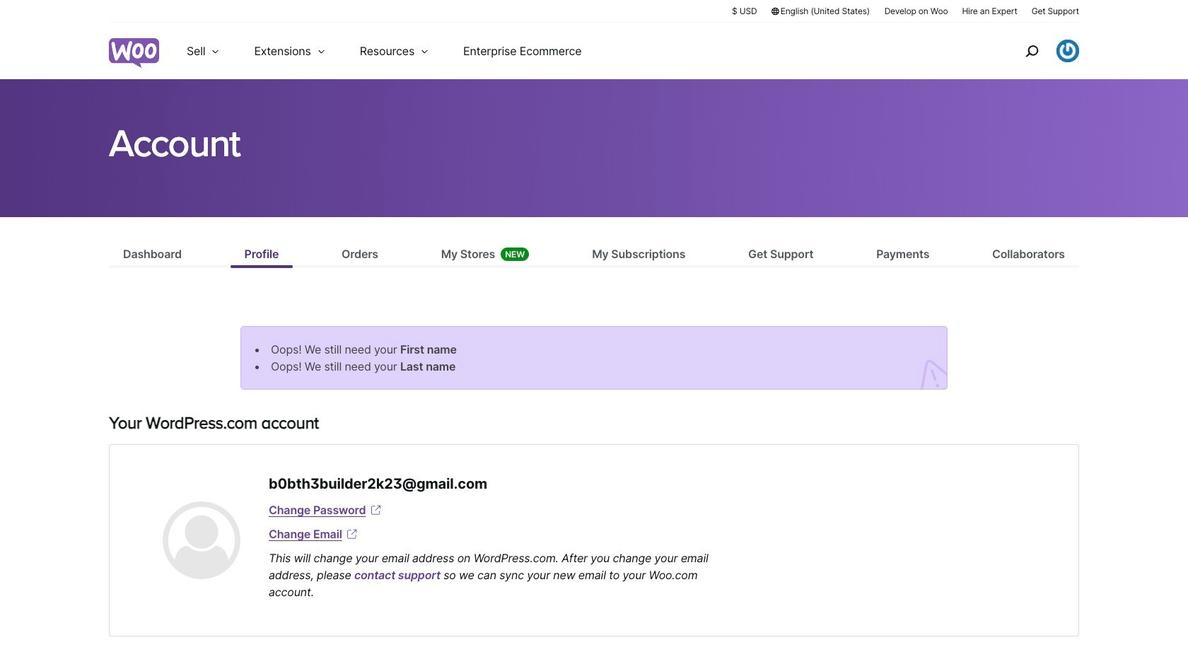 Task type: vqa. For each thing, say whether or not it's contained in the screenshot.
right "external link" image
yes



Task type: describe. For each thing, give the bounding box(es) containing it.
service navigation menu element
[[995, 28, 1079, 74]]

open account menu image
[[1057, 40, 1079, 62]]

0 vertical spatial external link image
[[369, 503, 383, 517]]



Task type: locate. For each thing, give the bounding box(es) containing it.
search image
[[1021, 40, 1043, 62]]

1 vertical spatial external link image
[[345, 527, 359, 541]]

0 horizontal spatial external link image
[[345, 527, 359, 541]]

external link image
[[369, 503, 383, 517], [345, 527, 359, 541]]

1 horizontal spatial external link image
[[369, 503, 383, 517]]

alert
[[240, 326, 948, 390]]

gravatar image image
[[163, 501, 240, 579]]



